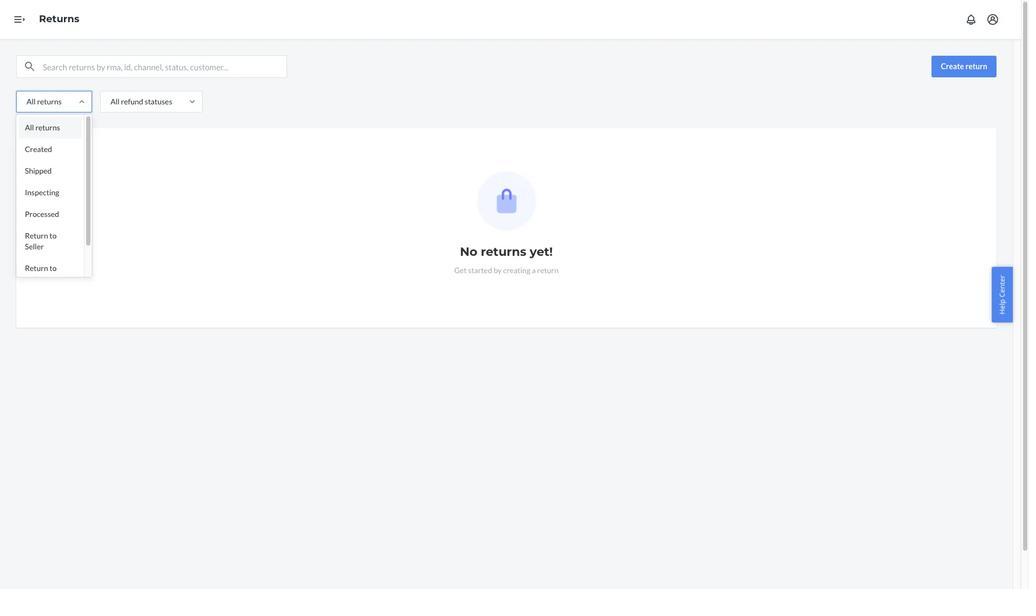 Task type: vqa. For each thing, say whether or not it's contained in the screenshot.
United States: + 1 image
no



Task type: locate. For each thing, give the bounding box(es) containing it.
customer
[[25, 275, 56, 284]]

help
[[998, 299, 1007, 315]]

1 vertical spatial return
[[25, 264, 48, 273]]

0 horizontal spatial return
[[537, 266, 559, 275]]

0 vertical spatial return
[[25, 231, 48, 241]]

1 to from the top
[[50, 231, 57, 241]]

0 vertical spatial returns
[[37, 97, 62, 106]]

2 vertical spatial returns
[[481, 245, 527, 260]]

1 vertical spatial all returns
[[25, 123, 60, 132]]

all
[[27, 97, 36, 106], [110, 97, 120, 106], [25, 123, 34, 132]]

all returns
[[27, 97, 62, 106], [25, 123, 60, 132]]

return up seller
[[25, 231, 48, 241]]

0 vertical spatial return
[[966, 62, 988, 71]]

to for return to customer
[[50, 264, 57, 273]]

to up customer on the left top of the page
[[50, 264, 57, 273]]

by
[[494, 266, 502, 275]]

no
[[460, 245, 478, 260]]

1 return from the top
[[25, 231, 48, 241]]

inspecting
[[25, 188, 59, 197]]

2 return from the top
[[25, 264, 48, 273]]

return
[[25, 231, 48, 241], [25, 264, 48, 273]]

shipped
[[25, 166, 52, 176]]

return up customer on the left top of the page
[[25, 264, 48, 273]]

to down the processed at left
[[50, 231, 57, 241]]

1 vertical spatial returns
[[35, 123, 60, 132]]

return to customer
[[25, 264, 57, 284]]

return inside return to customer
[[25, 264, 48, 273]]

return right a
[[537, 266, 559, 275]]

return inside button
[[966, 62, 988, 71]]

0 vertical spatial to
[[50, 231, 57, 241]]

returns
[[37, 97, 62, 106], [35, 123, 60, 132], [481, 245, 527, 260]]

create return button
[[932, 56, 997, 77]]

to
[[50, 231, 57, 241], [50, 264, 57, 273]]

return inside return to seller
[[25, 231, 48, 241]]

all refund statuses
[[110, 97, 172, 106]]

to inside return to seller
[[50, 231, 57, 241]]

open notifications image
[[965, 13, 978, 26]]

to inside return to customer
[[50, 264, 57, 273]]

2 to from the top
[[50, 264, 57, 273]]

return right create
[[966, 62, 988, 71]]

created
[[25, 145, 52, 154]]

empty list image
[[477, 172, 536, 231]]

get
[[454, 266, 467, 275]]

1 horizontal spatial return
[[966, 62, 988, 71]]

1 vertical spatial to
[[50, 264, 57, 273]]

statuses
[[145, 97, 172, 106]]

return
[[966, 62, 988, 71], [537, 266, 559, 275]]

1 vertical spatial return
[[537, 266, 559, 275]]

Search returns by rma, id, channel, status, customer... text field
[[43, 56, 287, 77]]

help center
[[998, 275, 1007, 315]]

create
[[941, 62, 964, 71]]



Task type: describe. For each thing, give the bounding box(es) containing it.
return for customer
[[25, 264, 48, 273]]

help center button
[[992, 267, 1013, 323]]

yet!
[[530, 245, 553, 260]]

0 vertical spatial all returns
[[27, 97, 62, 106]]

returns link
[[39, 13, 79, 25]]

seller
[[25, 242, 44, 251]]

creating
[[503, 266, 531, 275]]

create return
[[941, 62, 988, 71]]

no returns yet!
[[460, 245, 553, 260]]

a
[[532, 266, 536, 275]]

returns
[[39, 13, 79, 25]]

return to seller
[[25, 231, 57, 251]]

to for return to seller
[[50, 231, 57, 241]]

processed
[[25, 210, 59, 219]]

get started by creating a return
[[454, 266, 559, 275]]

started
[[468, 266, 492, 275]]

open navigation image
[[13, 13, 26, 26]]

return for seller
[[25, 231, 48, 241]]

refund
[[121, 97, 143, 106]]

center
[[998, 275, 1007, 298]]

open account menu image
[[987, 13, 1000, 26]]



